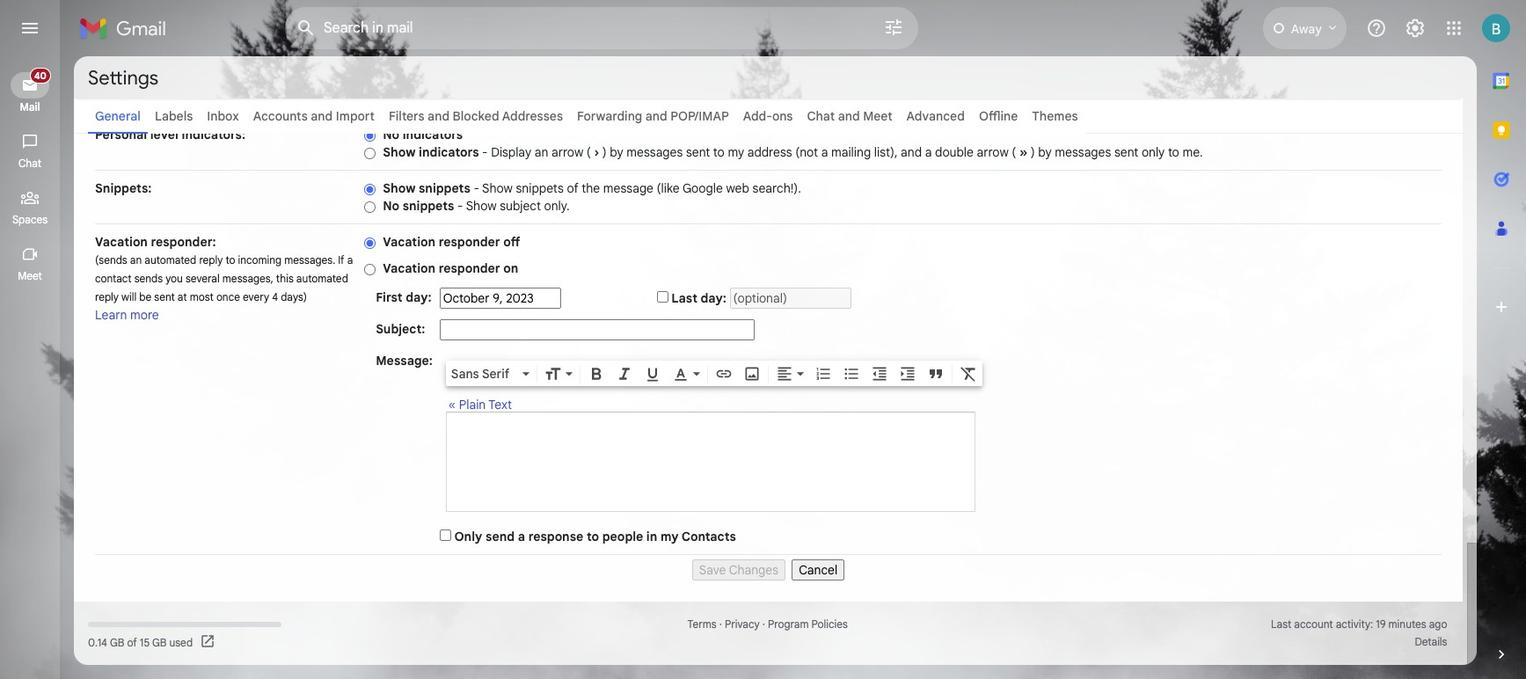 Task type: describe. For each thing, give the bounding box(es) containing it.
responder:
[[151, 234, 216, 250]]

search in mail image
[[290, 12, 322, 44]]

responder for on
[[439, 260, 500, 276]]

meet heading
[[0, 269, 60, 283]]

(like
[[657, 180, 680, 196]]

show left subject
[[466, 198, 497, 214]]

learn
[[95, 307, 127, 323]]

formatting options toolbar
[[446, 361, 982, 386]]

advanced link
[[907, 108, 965, 124]]

add-
[[743, 108, 772, 124]]

0 vertical spatial of
[[567, 180, 578, 196]]

more
[[130, 307, 159, 323]]

forwarding and pop/imap link
[[577, 108, 729, 124]]

4
[[272, 290, 278, 303]]

filters and blocked addresses
[[389, 108, 563, 124]]

snippets:
[[95, 180, 152, 196]]

vacation for vacation responder on
[[383, 260, 436, 276]]

most
[[190, 290, 214, 303]]

forwarding
[[577, 108, 642, 124]]

to left the me.
[[1168, 144, 1179, 160]]

no indicators
[[383, 127, 463, 143]]

and right list),
[[901, 144, 922, 160]]

this
[[276, 272, 294, 285]]

1 horizontal spatial my
[[728, 144, 744, 160]]

quote ‪(⌘⇧9)‬ image
[[927, 365, 945, 382]]

several
[[186, 272, 220, 285]]

level
[[150, 127, 178, 143]]

save changes button
[[692, 559, 786, 581]]

40
[[34, 69, 47, 82]]

settings image
[[1405, 18, 1426, 39]]

1 messages from the left
[[627, 144, 683, 160]]

accounts
[[253, 108, 308, 124]]

subject
[[500, 198, 541, 214]]

navigation containing mail
[[0, 56, 62, 679]]

privacy link
[[725, 618, 760, 631]]

people
[[602, 529, 643, 544]]

responder for off
[[439, 234, 500, 250]]

double
[[935, 144, 974, 160]]

Last day: text field
[[730, 288, 851, 309]]

Vacation responder on radio
[[364, 263, 376, 276]]

chat heading
[[0, 157, 60, 171]]

19
[[1376, 618, 1386, 631]]

sans
[[451, 366, 479, 382]]

an inside vacation responder: (sends an automated reply to incoming messages. if a contact sends you several messages, this automated reply will be sent at most once every 4 days) learn more
[[130, 253, 142, 267]]

vacation for vacation responder: (sends an automated reply to incoming messages. if a contact sends you several messages, this automated reply will be sent at most once every 4 days) learn more
[[95, 234, 148, 250]]

2 ( from the left
[[1012, 144, 1016, 160]]

accounts and import link
[[253, 108, 375, 124]]

add-ons link
[[743, 108, 793, 124]]

italic ‪(⌘i)‬ image
[[616, 365, 633, 382]]

details
[[1415, 635, 1447, 648]]

incoming
[[238, 253, 282, 267]]

No snippets radio
[[364, 200, 376, 214]]

only send a response to people in my contacts
[[454, 529, 736, 544]]

day: for first day:
[[406, 289, 432, 305]]

show up no snippets - show subject only.
[[482, 180, 513, 196]]

cancel
[[799, 562, 838, 578]]

advanced
[[907, 108, 965, 124]]

personal level indicators:
[[95, 127, 245, 143]]

1 · from the left
[[719, 618, 722, 631]]

2 · from the left
[[762, 618, 765, 631]]

navigation containing save changes
[[95, 555, 1442, 581]]

only
[[1142, 144, 1165, 160]]

last day:
[[671, 290, 727, 306]]

1 vertical spatial reply
[[95, 290, 119, 303]]

40 link
[[11, 68, 51, 99]]

last for last day:
[[671, 290, 698, 306]]

sans serif
[[451, 366, 509, 382]]

and for accounts
[[311, 108, 333, 124]]

vacation for vacation responder off
[[383, 234, 436, 250]]

save
[[699, 562, 726, 578]]

terms
[[688, 618, 717, 631]]

to left people
[[587, 529, 599, 544]]

add-ons
[[743, 108, 793, 124]]

indicators for no
[[403, 127, 463, 143]]

messages.
[[284, 253, 335, 267]]

send
[[486, 529, 515, 544]]

response
[[528, 529, 583, 544]]

every
[[243, 290, 269, 303]]

serif
[[482, 366, 509, 382]]

last account activity: 19 minutes ago details
[[1271, 618, 1447, 648]]

footer containing terms
[[74, 616, 1463, 651]]

first
[[376, 289, 403, 305]]

in
[[646, 529, 657, 544]]

and for forwarding
[[645, 108, 667, 124]]

ago
[[1429, 618, 1447, 631]]

›
[[594, 144, 599, 160]]

1 by from the left
[[610, 144, 623, 160]]

themes
[[1032, 108, 1078, 124]]

2 ) from the left
[[1031, 144, 1035, 160]]

Vacation responder off radio
[[364, 236, 376, 250]]

only.
[[544, 198, 570, 214]]

show indicators - display an arrow ( › ) by messages sent to my address (not a mailing list), and a double arrow ( » ) by messages sent only to me.
[[383, 144, 1203, 160]]

last for last account activity: 19 minutes ago details
[[1271, 618, 1292, 631]]

snippets for show subject only.
[[403, 198, 454, 214]]

15
[[140, 636, 150, 649]]

Show snippets radio
[[364, 183, 376, 196]]

follow link to manage storage image
[[200, 633, 217, 651]]

show right show snippets option at the top left of page
[[383, 180, 416, 196]]

sent inside vacation responder: (sends an automated reply to incoming messages. if a contact sends you several messages, this automated reply will be sent at most once every 4 days) learn more
[[154, 290, 175, 303]]

settings
[[88, 66, 158, 89]]

2 gb from the left
[[152, 636, 167, 649]]

Last day: checkbox
[[657, 291, 668, 303]]

general link
[[95, 108, 141, 124]]

first day:
[[376, 289, 432, 305]]

1 gb from the left
[[110, 636, 124, 649]]

details link
[[1415, 635, 1447, 648]]

on
[[503, 260, 518, 276]]

ons
[[772, 108, 793, 124]]

import
[[336, 108, 375, 124]]

support image
[[1366, 18, 1387, 39]]

« plain text
[[448, 397, 512, 413]]

chat for chat and meet
[[807, 108, 835, 124]]

offline
[[979, 108, 1018, 124]]

mailing
[[831, 144, 871, 160]]

1 horizontal spatial automated
[[296, 272, 348, 285]]

main menu image
[[19, 18, 40, 39]]

0 vertical spatial meet
[[863, 108, 892, 124]]

program
[[768, 618, 809, 631]]

2 messages from the left
[[1055, 144, 1111, 160]]

labels link
[[155, 108, 193, 124]]

chat and meet
[[807, 108, 892, 124]]

the
[[582, 180, 600, 196]]



Task type: vqa. For each thing, say whether or not it's contained in the screenshot.
Save Changes
yes



Task type: locate. For each thing, give the bounding box(es) containing it.
my left address
[[728, 144, 744, 160]]

0 vertical spatial last
[[671, 290, 698, 306]]

indent less ‪(⌘[)‬ image
[[871, 365, 888, 382]]

an up sends
[[130, 253, 142, 267]]

forwarding and pop/imap
[[577, 108, 729, 124]]

messages down forwarding and pop/imap link on the left of page
[[627, 144, 683, 160]]

0 vertical spatial automated
[[144, 253, 196, 267]]

( left "»"
[[1012, 144, 1016, 160]]

you
[[165, 272, 183, 285]]

2 arrow from the left
[[977, 144, 1009, 160]]

1 horizontal spatial navigation
[[95, 555, 1442, 581]]

1 horizontal spatial of
[[567, 180, 578, 196]]

link ‪(⌘k)‬ image
[[715, 365, 733, 382]]

0.14
[[88, 636, 107, 649]]

snippets up no snippets - show subject only.
[[419, 180, 470, 196]]

chat inside heading
[[18, 157, 41, 170]]

sent
[[686, 144, 710, 160], [1114, 144, 1139, 160], [154, 290, 175, 303]]

· right privacy
[[762, 618, 765, 631]]

labels
[[155, 108, 193, 124]]

) right ›
[[602, 144, 607, 160]]

· right terms link
[[719, 618, 722, 631]]

day:
[[406, 289, 432, 305], [701, 290, 727, 306]]

)
[[602, 144, 607, 160], [1031, 144, 1035, 160]]

and up mailing
[[838, 108, 860, 124]]

2 vertical spatial -
[[457, 198, 463, 214]]

terms link
[[688, 618, 717, 631]]

1 horizontal spatial (
[[1012, 144, 1016, 160]]

vacation up first day:
[[383, 260, 436, 276]]

snippets
[[419, 180, 470, 196], [516, 180, 564, 196], [403, 198, 454, 214]]

google
[[682, 180, 723, 196]]

vacation right vacation responder off option
[[383, 234, 436, 250]]

save changes
[[699, 562, 779, 578]]

0 vertical spatial indicators
[[403, 127, 463, 143]]

Only send a response to people in my Contacts checkbox
[[440, 530, 451, 541]]

vacation up (sends
[[95, 234, 148, 250]]

0 horizontal spatial )
[[602, 144, 607, 160]]

will
[[121, 290, 136, 303]]

reply
[[199, 253, 223, 267], [95, 290, 119, 303]]

to inside vacation responder: (sends an automated reply to incoming messages. if a contact sends you several messages, this automated reply will be sent at most once every 4 days) learn more
[[226, 253, 235, 267]]

meet down spaces heading
[[18, 269, 42, 282]]

Search in mail text field
[[324, 19, 834, 37]]

and left "pop/imap"
[[645, 108, 667, 124]]

be
[[139, 290, 151, 303]]

1 horizontal spatial arrow
[[977, 144, 1009, 160]]

vacation responder: (sends an automated reply to incoming messages. if a contact sends you several messages, this automated reply will be sent at most once every 4 days) learn more
[[95, 234, 353, 323]]

minutes
[[1389, 618, 1427, 631]]

0 vertical spatial -
[[482, 144, 488, 160]]

snippets up vacation responder off
[[403, 198, 454, 214]]

spaces heading
[[0, 213, 60, 227]]

0 horizontal spatial arrow
[[551, 144, 583, 160]]

1 horizontal spatial )
[[1031, 144, 1035, 160]]

sent left the at
[[154, 290, 175, 303]]

1 horizontal spatial last
[[1271, 618, 1292, 631]]

day: right first
[[406, 289, 432, 305]]

0 vertical spatial reply
[[199, 253, 223, 267]]

no for no snippets - show subject only.
[[383, 198, 399, 214]]

a
[[821, 144, 828, 160], [925, 144, 932, 160], [347, 253, 353, 267], [518, 529, 525, 544]]

privacy
[[725, 618, 760, 631]]

of left the
[[567, 180, 578, 196]]

1 horizontal spatial gb
[[152, 636, 167, 649]]

reply up learn at the left of the page
[[95, 290, 119, 303]]

sent down "pop/imap"
[[686, 144, 710, 160]]

0 horizontal spatial sent
[[154, 290, 175, 303]]

1 vertical spatial my
[[661, 529, 679, 544]]

last
[[671, 290, 698, 306], [1271, 618, 1292, 631]]

underline ‪(⌘u)‬ image
[[644, 366, 661, 383]]

day: right fixed end date option
[[701, 290, 727, 306]]

- left the display
[[482, 144, 488, 160]]

1 horizontal spatial sent
[[686, 144, 710, 160]]

0 horizontal spatial -
[[457, 198, 463, 214]]

mail
[[20, 100, 40, 113]]

0 horizontal spatial last
[[671, 290, 698, 306]]

responder up vacation responder on
[[439, 234, 500, 250]]

0 horizontal spatial ·
[[719, 618, 722, 631]]

gmail image
[[79, 11, 175, 46]]

0 vertical spatial my
[[728, 144, 744, 160]]

- up no snippets - show subject only.
[[474, 180, 479, 196]]

1 horizontal spatial day:
[[701, 290, 727, 306]]

no snippets - show subject only.
[[383, 198, 570, 214]]

contact
[[95, 272, 132, 285]]

inbox link
[[207, 108, 239, 124]]

bulleted list ‪(⌘⇧8)‬ image
[[843, 365, 860, 382]]

0 horizontal spatial by
[[610, 144, 623, 160]]

1 vertical spatial of
[[127, 636, 137, 649]]

an right the display
[[535, 144, 548, 160]]

navigation
[[0, 56, 62, 679], [95, 555, 1442, 581]]

bold ‪(⌘b)‬ image
[[587, 365, 605, 382]]

(
[[587, 144, 591, 160], [1012, 144, 1016, 160]]

0 horizontal spatial meet
[[18, 269, 42, 282]]

show right show indicators radio
[[383, 144, 416, 160]]

general
[[95, 108, 141, 124]]

2 no from the top
[[383, 198, 399, 214]]

No indicators radio
[[364, 129, 376, 142]]

chat for chat
[[18, 157, 41, 170]]

1 ) from the left
[[602, 144, 607, 160]]

indicators for show
[[419, 144, 479, 160]]

insert image image
[[743, 365, 761, 382]]

0 horizontal spatial day:
[[406, 289, 432, 305]]

0 horizontal spatial my
[[661, 529, 679, 544]]

1 vertical spatial meet
[[18, 269, 42, 282]]

1 horizontal spatial meet
[[863, 108, 892, 124]]

me.
[[1183, 144, 1203, 160]]

0 vertical spatial responder
[[439, 234, 500, 250]]

1 horizontal spatial ·
[[762, 618, 765, 631]]

1 vertical spatial automated
[[296, 272, 348, 285]]

changes
[[729, 562, 779, 578]]

1 vertical spatial chat
[[18, 157, 41, 170]]

meet up list),
[[863, 108, 892, 124]]

responder
[[439, 234, 500, 250], [439, 260, 500, 276]]

1 vertical spatial indicators
[[419, 144, 479, 160]]

mail heading
[[0, 100, 60, 114]]

day: for last day:
[[701, 290, 727, 306]]

0 horizontal spatial reply
[[95, 290, 119, 303]]

0 horizontal spatial gb
[[110, 636, 124, 649]]

themes link
[[1032, 108, 1078, 124]]

0.14 gb of 15 gb used
[[88, 636, 193, 649]]

1 horizontal spatial reply
[[199, 253, 223, 267]]

last inside last account activity: 19 minutes ago details
[[1271, 618, 1292, 631]]

Show indicators radio
[[364, 147, 376, 160]]

0 horizontal spatial messages
[[627, 144, 683, 160]]

messages,
[[222, 272, 273, 285]]

- for display an arrow (
[[482, 144, 488, 160]]

message
[[603, 180, 654, 196]]

a right send
[[518, 529, 525, 544]]

responder down vacation responder off
[[439, 260, 500, 276]]

First day: text field
[[440, 288, 561, 309]]

and for chat
[[838, 108, 860, 124]]

1 vertical spatial -
[[474, 180, 479, 196]]

indicators:
[[182, 127, 245, 143]]

days)
[[281, 290, 307, 303]]

chat right ons
[[807, 108, 835, 124]]

0 horizontal spatial (
[[587, 144, 591, 160]]

1 responder from the top
[[439, 234, 500, 250]]

( left ›
[[587, 144, 591, 160]]

0 horizontal spatial automated
[[144, 253, 196, 267]]

0 vertical spatial chat
[[807, 108, 835, 124]]

1 horizontal spatial by
[[1038, 144, 1052, 160]]

advanced search options image
[[876, 10, 911, 45]]

and for filters
[[428, 108, 450, 124]]

- for show snippets of the message (like google web search!).
[[474, 180, 479, 196]]

2 horizontal spatial sent
[[1114, 144, 1139, 160]]

1 horizontal spatial messages
[[1055, 144, 1111, 160]]

sans serif option
[[448, 365, 519, 382]]

1 vertical spatial no
[[383, 198, 399, 214]]

·
[[719, 618, 722, 631], [762, 618, 765, 631]]

filters
[[389, 108, 424, 124]]

arrow left "»"
[[977, 144, 1009, 160]]

by right "»"
[[1038, 144, 1052, 160]]

vacation responder off
[[383, 234, 520, 250]]

meet inside heading
[[18, 269, 42, 282]]

list),
[[874, 144, 898, 160]]

2 responder from the top
[[439, 260, 500, 276]]

accounts and import
[[253, 108, 375, 124]]

vacation inside vacation responder: (sends an automated reply to incoming messages. if a contact sends you several messages, this automated reply will be sent at most once every 4 days) learn more
[[95, 234, 148, 250]]

a right if
[[347, 253, 353, 267]]

arrow left ›
[[551, 144, 583, 160]]

once
[[216, 290, 240, 303]]

learn more link
[[95, 307, 159, 323]]

program policies link
[[768, 618, 848, 631]]

no right the no indicators radio on the top
[[383, 127, 399, 143]]

Search in mail search field
[[285, 7, 918, 49]]

indicators down no indicators at the top left
[[419, 144, 479, 160]]

1 arrow from the left
[[551, 144, 583, 160]]

contacts
[[682, 529, 736, 544]]

snippets up only.
[[516, 180, 564, 196]]

display
[[491, 144, 531, 160]]

cancel button
[[792, 559, 845, 581]]

footer
[[74, 616, 1463, 651]]

0 horizontal spatial chat
[[18, 157, 41, 170]]

0 vertical spatial an
[[535, 144, 548, 160]]

account
[[1294, 618, 1333, 631]]

message:
[[376, 353, 433, 369]]

of left 15
[[127, 636, 137, 649]]

vacation responder on
[[383, 260, 518, 276]]

spaces
[[12, 213, 48, 226]]

reply up several
[[199, 253, 223, 267]]

last left account at the bottom right of the page
[[1271, 618, 1292, 631]]

to up google
[[713, 144, 725, 160]]

(sends
[[95, 253, 127, 267]]

1 horizontal spatial -
[[474, 180, 479, 196]]

no
[[383, 127, 399, 143], [383, 198, 399, 214]]

numbered list ‪(⌘⇧7)‬ image
[[814, 365, 832, 382]]

inbox
[[207, 108, 239, 124]]

arrow
[[551, 144, 583, 160], [977, 144, 1009, 160]]

a left the double
[[925, 144, 932, 160]]

1 vertical spatial an
[[130, 253, 142, 267]]

no for no indicators
[[383, 127, 399, 143]]

last right fixed end date option
[[671, 290, 698, 306]]

1 vertical spatial responder
[[439, 260, 500, 276]]

my
[[728, 144, 744, 160], [661, 529, 679, 544]]

indent more ‪(⌘])‬ image
[[899, 365, 916, 382]]

sends
[[134, 272, 163, 285]]

no right 'no snippets' option
[[383, 198, 399, 214]]

automated up 'you'
[[144, 253, 196, 267]]

to up messages,
[[226, 253, 235, 267]]

by right ›
[[610, 144, 623, 160]]

- for show subject only.
[[457, 198, 463, 214]]

subject:
[[376, 321, 425, 337]]

activity:
[[1336, 618, 1373, 631]]

sent left only
[[1114, 144, 1139, 160]]

1 no from the top
[[383, 127, 399, 143]]

messages
[[627, 144, 683, 160], [1055, 144, 1111, 160]]

2 horizontal spatial -
[[482, 144, 488, 160]]

indicators
[[403, 127, 463, 143], [419, 144, 479, 160]]

remove formatting ‪(⌘\)‬ image
[[960, 365, 977, 382]]

gb right 15
[[152, 636, 167, 649]]

an
[[535, 144, 548, 160], [130, 253, 142, 267]]

0 horizontal spatial navigation
[[0, 56, 62, 679]]

0 horizontal spatial of
[[127, 636, 137, 649]]

my right 'in'
[[661, 529, 679, 544]]

addresses
[[502, 108, 563, 124]]

messages down 'themes'
[[1055, 144, 1111, 160]]

chat down mail "heading"
[[18, 157, 41, 170]]

used
[[169, 636, 193, 649]]

automated down messages. at the top
[[296, 272, 348, 285]]

a inside vacation responder: (sends an automated reply to incoming messages. if a contact sends you several messages, this automated reply will be sent at most once every 4 days) learn more
[[347, 253, 353, 267]]

1 vertical spatial last
[[1271, 618, 1292, 631]]

of inside footer
[[127, 636, 137, 649]]

at
[[178, 290, 187, 303]]

2 by from the left
[[1038, 144, 1052, 160]]

- up vacation responder off
[[457, 198, 463, 214]]

and up no indicators at the top left
[[428, 108, 450, 124]]

0 horizontal spatial an
[[130, 253, 142, 267]]

) right "»"
[[1031, 144, 1035, 160]]

1 horizontal spatial chat
[[807, 108, 835, 124]]

gb right the 0.14
[[110, 636, 124, 649]]

1 ( from the left
[[587, 144, 591, 160]]

Vacation responder text field
[[447, 421, 974, 502]]

tab list
[[1477, 56, 1526, 616]]

a right (not at top right
[[821, 144, 828, 160]]

address
[[747, 144, 792, 160]]

of
[[567, 180, 578, 196], [127, 636, 137, 649]]

0 vertical spatial no
[[383, 127, 399, 143]]

snippets for show snippets of the message (like google web search!).
[[419, 180, 470, 196]]

indicators down the filters
[[403, 127, 463, 143]]

Subject text field
[[440, 319, 755, 340]]

show snippets - show snippets of the message (like google web search!).
[[383, 180, 801, 196]]

and left import
[[311, 108, 333, 124]]

1 horizontal spatial an
[[535, 144, 548, 160]]

policies
[[812, 618, 848, 631]]

chat and meet link
[[807, 108, 892, 124]]



